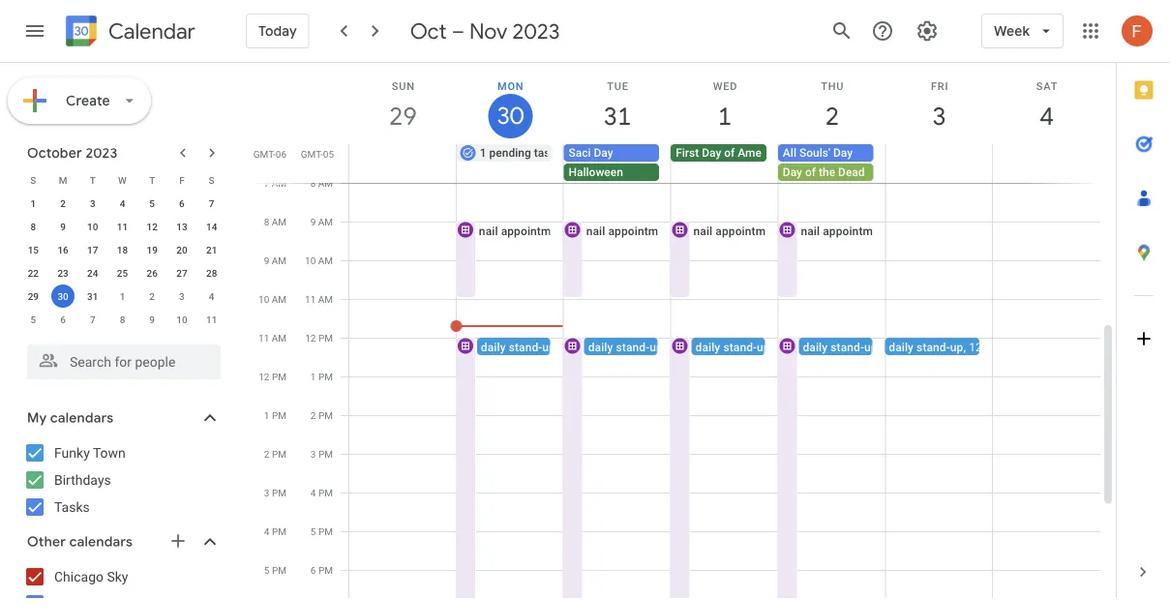 Task type: locate. For each thing, give the bounding box(es) containing it.
4 down sat
[[1039, 100, 1052, 132]]

1 vertical spatial 1 pm
[[264, 409, 286, 421]]

thu 2
[[821, 80, 844, 132]]

stand- for first daily stand-up "button" from left
[[509, 340, 542, 354]]

4 daily stand-up from the left
[[803, 340, 877, 354]]

other calendars list
[[4, 561, 240, 599]]

0 horizontal spatial 8 am
[[264, 216, 286, 227]]

None search field
[[0, 337, 240, 379]]

9 am right 21 element
[[264, 255, 286, 266]]

0 horizontal spatial 6
[[60, 314, 66, 325]]

week button
[[981, 8, 1064, 54]]

wed 1
[[713, 80, 738, 132]]

18 element
[[111, 238, 134, 261]]

30 inside 30, today element
[[57, 290, 68, 302]]

3 appointment from the left
[[716, 224, 783, 238]]

3 nail from the left
[[693, 224, 713, 238]]

day
[[594, 146, 613, 160], [833, 146, 853, 160], [783, 165, 802, 179]]

2023 right october
[[86, 144, 117, 162]]

21 element
[[200, 238, 223, 261]]

0 vertical spatial 3 pm
[[311, 448, 333, 460]]

mon 30
[[496, 80, 524, 131]]

0 horizontal spatial gmt-
[[253, 148, 276, 160]]

5
[[149, 197, 155, 209], [30, 314, 36, 325], [311, 525, 316, 537], [264, 564, 270, 576]]

november 4 element
[[200, 285, 223, 308]]

1 daily stand-up button from the left
[[477, 338, 591, 355]]

2 daily stand-up button from the left
[[584, 338, 699, 355]]

2 horizontal spatial 7
[[264, 177, 269, 189]]

4 pm
[[311, 487, 333, 498], [264, 525, 286, 537]]

nail
[[479, 224, 498, 238], [586, 224, 605, 238], [693, 224, 713, 238], [801, 224, 820, 238]]

5 pm
[[311, 525, 333, 537], [264, 564, 286, 576]]

1 daily stand-up from the left
[[481, 340, 555, 354]]

1 horizontal spatial 29
[[388, 100, 416, 132]]

3 cell from the left
[[778, 144, 885, 183]]

0 horizontal spatial t
[[90, 174, 96, 186]]

november 2 element
[[141, 285, 164, 308]]

9
[[310, 216, 316, 227], [60, 221, 66, 232], [264, 255, 269, 266], [149, 314, 155, 325]]

4 nail appointment button from the left
[[777, 221, 890, 299]]

2 cell from the left
[[564, 144, 671, 183]]

31 down tue on the top right of the page
[[602, 100, 630, 132]]

0 vertical spatial 12
[[147, 221, 158, 232]]

0 horizontal spatial s
[[30, 174, 36, 186]]

chicago sky
[[54, 569, 128, 585]]

8 am down gmt-05
[[310, 177, 333, 189]]

sat
[[1036, 80, 1058, 92]]

4 nail from the left
[[801, 224, 820, 238]]

funky
[[54, 445, 90, 461]]

4 cell from the left
[[885, 144, 992, 183]]

1 horizontal spatial 12
[[259, 371, 270, 382]]

1 vertical spatial 5 pm
[[264, 564, 286, 576]]

26 element
[[141, 261, 164, 285]]

day inside saci day halloween
[[594, 146, 613, 160]]

gmt- for 05
[[301, 148, 323, 160]]

2 nail appointment button from the left
[[562, 221, 675, 299]]

gmt- up 7 am
[[253, 148, 276, 160]]

0 horizontal spatial 11 am
[[258, 332, 286, 344]]

4 stand- from the left
[[831, 340, 864, 354]]

1 vertical spatial 2023
[[86, 144, 117, 162]]

31
[[602, 100, 630, 132], [87, 290, 98, 302]]

gmt- right 06 at top
[[301, 148, 323, 160]]

7 down 31 element
[[90, 314, 95, 325]]

0 horizontal spatial 29
[[28, 290, 39, 302]]

1 vertical spatial 29
[[28, 290, 39, 302]]

29
[[388, 100, 416, 132], [28, 290, 39, 302]]

3 nail appointment from the left
[[693, 224, 783, 238]]

stand- for 4th daily stand-up "button" from the left
[[831, 340, 864, 354]]

12 inside row
[[147, 221, 158, 232]]

fri 3
[[931, 80, 949, 132]]

my calendars
[[27, 409, 114, 427]]

3 daily from the left
[[695, 340, 720, 354]]

–
[[452, 17, 464, 45]]

appointment down task
[[501, 224, 568, 238]]

4 nail appointment from the left
[[801, 224, 890, 238]]

10 am
[[305, 255, 333, 266], [258, 293, 286, 305]]

4 daily from the left
[[803, 340, 828, 354]]

1 horizontal spatial 3 pm
[[311, 448, 333, 460]]

18
[[117, 244, 128, 255]]

sat 4
[[1036, 80, 1058, 132]]

3 pm
[[311, 448, 333, 460], [264, 487, 286, 498]]

30 down 23
[[57, 290, 68, 302]]

calendars for my calendars
[[50, 409, 114, 427]]

8 am down 7 am
[[264, 216, 286, 227]]

1 vertical spatial 4 pm
[[264, 525, 286, 537]]

29 down the 22
[[28, 290, 39, 302]]

30 down mon
[[496, 101, 522, 131]]

9 down gmt-05
[[310, 216, 316, 227]]

1 inside wed 1
[[717, 100, 731, 132]]

3 inside november 3 "element"
[[179, 290, 185, 302]]

7
[[264, 177, 269, 189], [209, 197, 214, 209], [90, 314, 95, 325]]

4 link
[[1024, 94, 1069, 138]]

8 up 15 element
[[30, 221, 36, 232]]

november 1 element
[[111, 285, 134, 308]]

6
[[179, 197, 185, 209], [60, 314, 66, 325], [311, 564, 316, 576]]

t left w
[[90, 174, 96, 186]]

s right f
[[209, 174, 215, 186]]

saci day halloween
[[568, 146, 623, 179]]

1 horizontal spatial s
[[209, 174, 215, 186]]

23 element
[[51, 261, 75, 285]]

add other calendars image
[[168, 531, 188, 551]]

up
[[542, 340, 555, 354], [650, 340, 663, 354], [757, 340, 770, 354], [864, 340, 877, 354], [950, 340, 963, 354]]

12
[[147, 221, 158, 232], [305, 332, 316, 344], [259, 371, 270, 382]]

0 horizontal spatial 31
[[87, 290, 98, 302]]

0 vertical spatial 4 pm
[[311, 487, 333, 498]]

1 vertical spatial 31
[[87, 290, 98, 302]]

2 horizontal spatial 6
[[311, 564, 316, 576]]

2 vertical spatial 6
[[311, 564, 316, 576]]

my calendars list
[[4, 437, 240, 523]]

16 element
[[51, 238, 75, 261]]

0 horizontal spatial 1 pm
[[264, 409, 286, 421]]

0 vertical spatial 30
[[496, 101, 522, 131]]

november 7 element
[[81, 308, 104, 331]]

2 horizontal spatial day
[[833, 146, 853, 160]]

11 am
[[305, 293, 333, 305], [258, 332, 286, 344]]

f
[[179, 174, 185, 186]]

0 horizontal spatial day
[[594, 146, 613, 160]]

today
[[258, 22, 297, 40]]

4
[[1039, 100, 1052, 132], [120, 197, 125, 209], [209, 290, 214, 302], [311, 487, 316, 498], [264, 525, 270, 537]]

0 horizontal spatial 2023
[[86, 144, 117, 162]]

5 stand- from the left
[[917, 340, 950, 354]]

0 vertical spatial 31
[[602, 100, 630, 132]]

3
[[931, 100, 945, 132], [90, 197, 95, 209], [179, 290, 185, 302], [311, 448, 316, 460], [264, 487, 270, 498]]

dead
[[838, 165, 865, 179]]

0 vertical spatial calendars
[[50, 409, 114, 427]]

appointment
[[501, 224, 568, 238], [608, 224, 675, 238], [716, 224, 783, 238], [823, 224, 890, 238]]

5 up the 12 element
[[149, 197, 155, 209]]

1 horizontal spatial 11 am
[[305, 293, 333, 305]]

1 vertical spatial 10 am
[[258, 293, 286, 305]]

24 element
[[81, 261, 104, 285]]

0 horizontal spatial 12
[[147, 221, 158, 232]]

12pm
[[969, 340, 999, 354]]

calendar element
[[62, 12, 195, 54]]

t left f
[[149, 174, 155, 186]]

0 horizontal spatial 12 pm
[[259, 371, 286, 382]]

29 down sun
[[388, 100, 416, 132]]

6 for november 6 element
[[60, 314, 66, 325]]

1 stand- from the left
[[509, 340, 542, 354]]

0 vertical spatial 29
[[388, 100, 416, 132]]

3 daily stand-up from the left
[[695, 340, 770, 354]]

0 horizontal spatial 3 pm
[[264, 487, 286, 498]]

0 horizontal spatial 9 am
[[264, 255, 286, 266]]

2 vertical spatial 7
[[90, 314, 95, 325]]

my calendars button
[[4, 403, 240, 434]]

0 vertical spatial 2023
[[512, 17, 560, 45]]

4 up 6 pm
[[311, 487, 316, 498]]

1 horizontal spatial 31
[[602, 100, 630, 132]]

29 inside grid
[[388, 100, 416, 132]]

4 daily stand-up button from the left
[[799, 338, 913, 355]]

30
[[496, 101, 522, 131], [57, 290, 68, 302]]

3 nail appointment button from the left
[[669, 221, 783, 299]]

17
[[87, 244, 98, 255]]

2023 right 'nov'
[[512, 17, 560, 45]]

daily stand-up
[[481, 340, 555, 354], [588, 340, 663, 354], [695, 340, 770, 354], [803, 340, 877, 354]]

1 vertical spatial 2 pm
[[264, 448, 286, 460]]

8 down november 1 element
[[120, 314, 125, 325]]

31 link
[[595, 94, 640, 138]]

1 horizontal spatial 10 am
[[305, 255, 333, 266]]

gmt-06
[[253, 148, 286, 160]]

other
[[27, 533, 66, 551]]

5 pm up 6 pm
[[311, 525, 333, 537]]

31 down 24
[[87, 290, 98, 302]]

nail for second nail appointment button
[[586, 224, 605, 238]]

calendar heading
[[105, 18, 195, 45]]

nail for 1st nail appointment button from right
[[801, 224, 820, 238]]

5 cell from the left
[[992, 144, 1099, 183]]

14
[[206, 221, 217, 232]]

1 cell from the left
[[349, 144, 457, 183]]

0 vertical spatial 8 am
[[310, 177, 333, 189]]

0 vertical spatial 5 pm
[[311, 525, 333, 537]]

1 horizontal spatial 9 am
[[310, 216, 333, 227]]

t
[[90, 174, 96, 186], [149, 174, 155, 186]]

daily stand-up , 12pm
[[889, 340, 999, 354]]

0 vertical spatial 11 am
[[305, 293, 333, 305]]

1 horizontal spatial 6
[[179, 197, 185, 209]]

nail appointment
[[479, 224, 568, 238], [586, 224, 675, 238], [693, 224, 783, 238], [801, 224, 890, 238]]

1 horizontal spatial 30
[[496, 101, 522, 131]]

9 am down gmt-05
[[310, 216, 333, 227]]

28
[[206, 267, 217, 279]]

9 am
[[310, 216, 333, 227], [264, 255, 286, 266]]

3 daily stand-up button from the left
[[692, 338, 806, 355]]

1 vertical spatial 30
[[57, 290, 68, 302]]

2 link
[[810, 94, 854, 138]]

1 vertical spatial 7
[[209, 197, 214, 209]]

calendar
[[108, 18, 195, 45]]

29 inside 'element'
[[28, 290, 39, 302]]

1 vertical spatial 9 am
[[264, 255, 286, 266]]

row
[[341, 144, 1116, 183], [18, 168, 226, 192], [18, 192, 226, 215], [18, 215, 226, 238], [18, 238, 226, 261], [18, 261, 226, 285], [18, 285, 226, 308], [18, 308, 226, 331]]

appointment down day of the dead button at the top right
[[716, 224, 783, 238]]

7 up 14 element
[[209, 197, 214, 209]]

2 stand- from the left
[[616, 340, 650, 354]]

1 horizontal spatial 12 pm
[[305, 332, 333, 344]]

cell
[[349, 144, 457, 183], [564, 144, 671, 183], [778, 144, 885, 183], [885, 144, 992, 183], [992, 144, 1099, 183]]

1 vertical spatial 6
[[60, 314, 66, 325]]

day up halloween
[[594, 146, 613, 160]]

1 horizontal spatial 7
[[209, 197, 214, 209]]

22 element
[[22, 261, 45, 285]]

1 horizontal spatial t
[[149, 174, 155, 186]]

0 vertical spatial 2 pm
[[311, 409, 333, 421]]

1 s from the left
[[30, 174, 36, 186]]

calendars up chicago sky
[[69, 533, 133, 551]]

4 inside november 4 element
[[209, 290, 214, 302]]

3 stand- from the left
[[723, 340, 757, 354]]

day up dead at the top of page
[[833, 146, 853, 160]]

appointment down dead at the top of page
[[823, 224, 890, 238]]

0 vertical spatial 12 pm
[[305, 332, 333, 344]]

grid
[[248, 63, 1116, 599]]

1 vertical spatial calendars
[[69, 533, 133, 551]]

2 appointment from the left
[[608, 224, 675, 238]]

tue
[[607, 80, 629, 92]]

1 vertical spatial 12
[[305, 332, 316, 344]]

row group containing 1
[[18, 192, 226, 331]]

1 nail from the left
[[479, 224, 498, 238]]

0 vertical spatial 9 am
[[310, 216, 333, 227]]

4 inside sat 4
[[1039, 100, 1052, 132]]

daily
[[481, 340, 506, 354], [588, 340, 613, 354], [695, 340, 720, 354], [803, 340, 828, 354], [889, 340, 914, 354]]

november 10 element
[[170, 308, 193, 331]]

4 up november 11 element
[[209, 290, 214, 302]]

november 11 element
[[200, 308, 223, 331]]

0 horizontal spatial 2 pm
[[264, 448, 286, 460]]

1 vertical spatial 8 am
[[264, 216, 286, 227]]

main drawer image
[[23, 19, 46, 43]]

calendars up funky town
[[50, 409, 114, 427]]

day of the dead button
[[778, 164, 873, 181]]

0 horizontal spatial 7
[[90, 314, 95, 325]]

1 pending task
[[480, 146, 556, 160]]

14 element
[[200, 215, 223, 238]]

0 vertical spatial 1 pm
[[311, 371, 333, 382]]

7 inside grid
[[264, 177, 269, 189]]

0 vertical spatial 7
[[264, 177, 269, 189]]

create button
[[8, 77, 151, 124]]

19
[[147, 244, 158, 255]]

tab list
[[1117, 63, 1170, 545]]

2 gmt- from the left
[[301, 148, 323, 160]]

5 up from the left
[[950, 340, 963, 354]]

2 nail appointment from the left
[[586, 224, 675, 238]]

5 pm left 6 pm
[[264, 564, 286, 576]]

7 down gmt-06
[[264, 177, 269, 189]]

settings menu image
[[916, 19, 939, 43]]

6 inside grid
[[311, 564, 316, 576]]

13 element
[[170, 215, 193, 238]]

row group
[[18, 192, 226, 331]]

3 up from the left
[[757, 340, 770, 354]]

2
[[824, 100, 838, 132], [60, 197, 66, 209], [149, 290, 155, 302], [311, 409, 316, 421], [264, 448, 270, 460]]

8
[[310, 177, 316, 189], [264, 216, 269, 227], [30, 221, 36, 232], [120, 314, 125, 325]]

1 horizontal spatial gmt-
[[301, 148, 323, 160]]

1 horizontal spatial 2023
[[512, 17, 560, 45]]

0 vertical spatial 6
[[179, 197, 185, 209]]

5 up 6 pm
[[311, 525, 316, 537]]

1 gmt- from the left
[[253, 148, 276, 160]]

30, today element
[[51, 285, 75, 308]]

0 horizontal spatial 30
[[57, 290, 68, 302]]

row containing 15
[[18, 238, 226, 261]]

31 inside row
[[87, 290, 98, 302]]

1
[[717, 100, 731, 132], [480, 146, 486, 160], [30, 197, 36, 209], [120, 290, 125, 302], [311, 371, 316, 382], [264, 409, 270, 421]]

12 element
[[141, 215, 164, 238]]

calendars
[[50, 409, 114, 427], [69, 533, 133, 551]]

row containing 1 pending task
[[341, 144, 1116, 183]]

november 9 element
[[141, 308, 164, 331]]

1 pm
[[311, 371, 333, 382], [264, 409, 286, 421]]

appointment down halloween "button"
[[608, 224, 675, 238]]

row containing 5
[[18, 308, 226, 331]]

,
[[963, 340, 966, 354]]

1 daily from the left
[[481, 340, 506, 354]]

28 element
[[200, 261, 223, 285]]

pm
[[318, 332, 333, 344], [272, 371, 286, 382], [318, 371, 333, 382], [272, 409, 286, 421], [318, 409, 333, 421], [272, 448, 286, 460], [318, 448, 333, 460], [272, 487, 286, 498], [318, 487, 333, 498], [272, 525, 286, 537], [318, 525, 333, 537], [272, 564, 286, 576], [318, 564, 333, 576]]

2 nail from the left
[[586, 224, 605, 238]]

day left "of"
[[783, 165, 802, 179]]

9 right 21 element
[[264, 255, 269, 266]]

s left m
[[30, 174, 36, 186]]

nail appointment button
[[455, 221, 568, 299], [562, 221, 675, 299], [669, 221, 783, 299], [777, 221, 890, 299]]

1 horizontal spatial 2 pm
[[311, 409, 333, 421]]



Task type: describe. For each thing, give the bounding box(es) containing it.
29 element
[[22, 285, 45, 308]]

4 right add other calendars icon
[[264, 525, 270, 537]]

sun
[[392, 80, 415, 92]]

1 inside button
[[480, 146, 486, 160]]

16
[[57, 244, 68, 255]]

30 inside mon 30
[[496, 101, 522, 131]]

w
[[118, 174, 127, 186]]

all souls' day button
[[778, 144, 873, 162]]

halloween
[[568, 165, 623, 179]]

0 vertical spatial 10 am
[[305, 255, 333, 266]]

6 for 6 pm
[[311, 564, 316, 576]]

4 appointment from the left
[[823, 224, 890, 238]]

stand- for second daily stand-up "button" from the left
[[616, 340, 650, 354]]

cell containing all souls' day
[[778, 144, 885, 183]]

tasks
[[54, 499, 90, 515]]

november 3 element
[[170, 285, 193, 308]]

27
[[176, 267, 187, 279]]

1 t from the left
[[90, 174, 96, 186]]

5 left 6 pm
[[264, 564, 270, 576]]

november 6 element
[[51, 308, 75, 331]]

oct
[[410, 17, 447, 45]]

1 vertical spatial 3 pm
[[264, 487, 286, 498]]

row inside grid
[[341, 144, 1116, 183]]

calendars for other calendars
[[69, 533, 133, 551]]

tue 31
[[602, 80, 630, 132]]

4 up the '11' element
[[120, 197, 125, 209]]

1 nail appointment button from the left
[[455, 221, 568, 299]]

17 element
[[81, 238, 104, 261]]

0 horizontal spatial 4 pm
[[264, 525, 286, 537]]

0 horizontal spatial 10 am
[[258, 293, 286, 305]]

29 link
[[381, 94, 425, 138]]

5 daily from the left
[[889, 340, 914, 354]]

nail for 2nd nail appointment button from right
[[693, 224, 713, 238]]

5 down 29 'element'
[[30, 314, 36, 325]]

october
[[27, 144, 82, 162]]

15 element
[[22, 238, 45, 261]]

the
[[819, 165, 835, 179]]

nov
[[469, 17, 508, 45]]

1 vertical spatial 12 pm
[[259, 371, 286, 382]]

2 horizontal spatial 12
[[305, 332, 316, 344]]

1 link
[[703, 94, 747, 138]]

saci day button
[[564, 144, 659, 162]]

week
[[994, 22, 1030, 40]]

row containing 29
[[18, 285, 226, 308]]

october 2023 grid
[[18, 168, 226, 331]]

31 element
[[81, 285, 104, 308]]

row containing 8
[[18, 215, 226, 238]]

31 inside grid
[[602, 100, 630, 132]]

19 element
[[141, 238, 164, 261]]

24
[[87, 267, 98, 279]]

sun 29
[[388, 80, 416, 132]]

20 element
[[170, 238, 193, 261]]

25 element
[[111, 261, 134, 285]]

1 nail appointment from the left
[[479, 224, 568, 238]]

8 down 7 am
[[264, 216, 269, 227]]

october 2023
[[27, 144, 117, 162]]

27 element
[[170, 261, 193, 285]]

1 horizontal spatial 1 pm
[[311, 371, 333, 382]]

gmt-05
[[301, 148, 334, 160]]

Search for people text field
[[39, 345, 209, 379]]

stand- for 3rd daily stand-up "button"
[[723, 340, 757, 354]]

7 am
[[264, 177, 286, 189]]

task
[[534, 146, 556, 160]]

grid containing 29
[[248, 63, 1116, 599]]

mon
[[497, 80, 524, 92]]

row containing 1
[[18, 192, 226, 215]]

sky
[[107, 569, 128, 585]]

2 inside thu 2
[[824, 100, 838, 132]]

0 horizontal spatial 5 pm
[[264, 564, 286, 576]]

2 s from the left
[[209, 174, 215, 186]]

06
[[276, 148, 286, 160]]

gmt- for 06
[[253, 148, 276, 160]]

7 for 7 am
[[264, 177, 269, 189]]

8 down gmt-05
[[310, 177, 316, 189]]

other calendars
[[27, 533, 133, 551]]

cell containing saci day
[[564, 144, 671, 183]]

m
[[59, 174, 67, 186]]

3 link
[[917, 94, 962, 138]]

souls'
[[799, 146, 830, 160]]

15
[[28, 244, 39, 255]]

birthdays
[[54, 472, 111, 488]]

1 horizontal spatial 5 pm
[[311, 525, 333, 537]]

1 up from the left
[[542, 340, 555, 354]]

2 t from the left
[[149, 174, 155, 186]]

3 inside 'fri 3'
[[931, 100, 945, 132]]

row containing 22
[[18, 261, 226, 285]]

1 horizontal spatial 8 am
[[310, 177, 333, 189]]

23
[[57, 267, 68, 279]]

saci
[[568, 146, 591, 160]]

my
[[27, 409, 47, 427]]

fri
[[931, 80, 949, 92]]

2 daily stand-up from the left
[[588, 340, 663, 354]]

05
[[323, 148, 334, 160]]

2 daily from the left
[[588, 340, 613, 354]]

funky town
[[54, 445, 126, 461]]

wed
[[713, 80, 738, 92]]

other calendars button
[[4, 526, 240, 557]]

halloween button
[[564, 164, 659, 181]]

20
[[176, 244, 187, 255]]

1 horizontal spatial day
[[783, 165, 802, 179]]

21
[[206, 244, 217, 255]]

2 up from the left
[[650, 340, 663, 354]]

today button
[[246, 8, 309, 54]]

9 down november 2 element
[[149, 314, 155, 325]]

november 5 element
[[22, 308, 45, 331]]

25
[[117, 267, 128, 279]]

26
[[147, 267, 158, 279]]

22
[[28, 267, 39, 279]]

town
[[93, 445, 126, 461]]

2 vertical spatial 12
[[259, 371, 270, 382]]

november 8 element
[[111, 308, 134, 331]]

oct – nov 2023
[[410, 17, 560, 45]]

1 horizontal spatial 4 pm
[[311, 487, 333, 498]]

13
[[176, 221, 187, 232]]

1 pending task button
[[457, 144, 556, 162]]

6 pm
[[311, 564, 333, 576]]

4 up from the left
[[864, 340, 877, 354]]

pending
[[489, 146, 531, 160]]

all
[[783, 146, 796, 160]]

of
[[805, 165, 816, 179]]

nail for 1st nail appointment button from the left
[[479, 224, 498, 238]]

1 appointment from the left
[[501, 224, 568, 238]]

9 up 16 element
[[60, 221, 66, 232]]

chicago
[[54, 569, 104, 585]]

7 for november 7 element
[[90, 314, 95, 325]]

30 link
[[488, 94, 533, 138]]

30 cell
[[48, 285, 78, 308]]

1 vertical spatial 11 am
[[258, 332, 286, 344]]

thu
[[821, 80, 844, 92]]

all souls' day day of the dead
[[783, 146, 865, 179]]

11 element
[[111, 215, 134, 238]]

10 element
[[81, 215, 104, 238]]

row containing s
[[18, 168, 226, 192]]

create
[[66, 92, 110, 109]]



Task type: vqa. For each thing, say whether or not it's contained in the screenshot.
'Add attachment'
no



